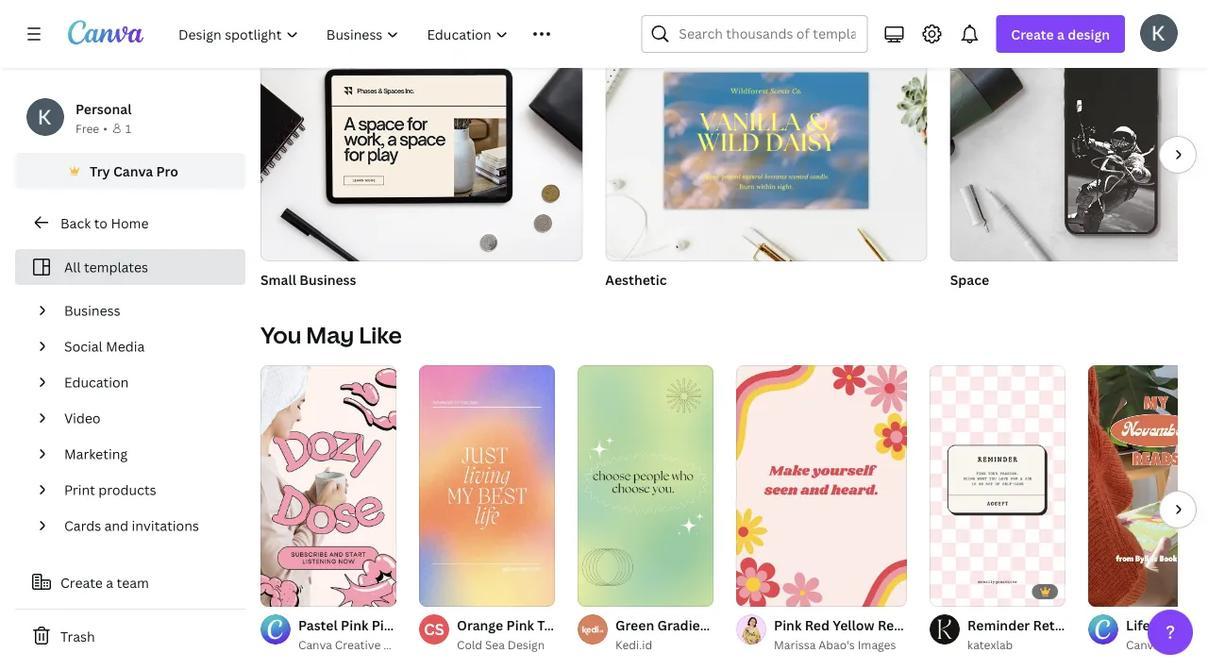 Task type: locate. For each thing, give the bounding box(es) containing it.
1 horizontal spatial canva
[[298, 637, 332, 652]]

0 horizontal spatial create
[[60, 574, 103, 592]]

0 vertical spatial a
[[1058, 25, 1065, 43]]

katexlab link
[[968, 635, 1066, 654]]

2 horizontal spatial canva
[[1127, 637, 1161, 652]]

pink red yellow retro colorful motivational quote poster image
[[737, 365, 908, 607]]

try canva pro button
[[15, 153, 246, 189]]

0 horizontal spatial business
[[64, 302, 120, 320]]

cs link
[[419, 615, 449, 645]]

small business
[[261, 271, 357, 288]]

cold
[[457, 637, 483, 652]]

cold sea design image
[[419, 615, 449, 645]]

kedi.id link
[[616, 635, 714, 654]]

1 vertical spatial business
[[64, 302, 120, 320]]

0 vertical spatial create
[[1012, 25, 1054, 43]]

1
[[125, 120, 131, 136]]

top level navigation element
[[166, 15, 596, 53], [166, 15, 596, 53]]

1 vertical spatial a
[[106, 574, 113, 592]]

marissa
[[774, 637, 816, 652]]

cards and invitations link
[[57, 508, 234, 544]]

a left team
[[106, 574, 113, 592]]

create a team
[[60, 574, 149, 592]]

create inside dropdown button
[[1012, 25, 1054, 43]]

0 horizontal spatial creative
[[335, 637, 381, 652]]

marketing link
[[57, 436, 234, 472]]

education
[[64, 373, 129, 391]]

a inside dropdown button
[[1058, 25, 1065, 43]]

0 horizontal spatial a
[[106, 574, 113, 592]]

Search search field
[[679, 16, 856, 52]]

create for create a team
[[60, 574, 103, 592]]

canva creative studio link
[[298, 635, 419, 654]]

studio
[[384, 637, 419, 652]]

video
[[64, 409, 101, 427]]

trash
[[60, 627, 95, 645]]

all
[[64, 258, 81, 276]]

canva creative link
[[1127, 635, 1209, 654]]

1 horizontal spatial business
[[300, 271, 357, 288]]

design
[[1068, 25, 1110, 43]]

a left design
[[1058, 25, 1065, 43]]

a
[[1058, 25, 1065, 43], [106, 574, 113, 592]]

like
[[359, 320, 402, 350]]

pastel pink pink cartoon type self-help podcast instagram story image
[[261, 365, 397, 607]]

trash link
[[15, 618, 246, 655]]

images
[[858, 637, 897, 652]]

1 horizontal spatial create
[[1012, 25, 1054, 43]]

•
[[103, 120, 108, 136]]

business link
[[57, 293, 234, 329]]

1 creative from the left
[[335, 637, 381, 652]]

a for team
[[106, 574, 113, 592]]

create
[[1012, 25, 1054, 43], [60, 574, 103, 592]]

0 horizontal spatial canva
[[113, 162, 153, 180]]

1 horizontal spatial creative
[[1163, 637, 1209, 652]]

canva
[[113, 162, 153, 180], [298, 637, 332, 652], [1127, 637, 1161, 652]]

marissa abao's images
[[774, 637, 897, 652]]

media
[[106, 338, 145, 356]]

social media
[[64, 338, 145, 356]]

business
[[300, 271, 357, 288], [64, 302, 120, 320]]

business right small
[[300, 271, 357, 288]]

create a design
[[1012, 25, 1110, 43]]

green gradient simple quotes choose people who choose you instagram story image
[[578, 365, 714, 607]]

home
[[111, 214, 149, 232]]

1 vertical spatial create
[[60, 574, 103, 592]]

1 horizontal spatial a
[[1058, 25, 1065, 43]]

orange pink textured gradient motivational quote instagram story image
[[419, 365, 555, 607]]

creative
[[335, 637, 381, 652], [1163, 637, 1209, 652]]

create left team
[[60, 574, 103, 592]]

to
[[94, 214, 108, 232]]

create inside button
[[60, 574, 103, 592]]

personal
[[76, 100, 132, 118]]

2 creative from the left
[[1163, 637, 1209, 652]]

sea
[[485, 637, 505, 652]]

abao's
[[819, 637, 855, 652]]

a inside button
[[106, 574, 113, 592]]

reminder retro quote instagram story image
[[930, 365, 1066, 607]]

business up the social
[[64, 302, 120, 320]]

aesthetic image
[[606, 20, 928, 262]]

kedi.id
[[616, 637, 653, 652]]

small business link
[[261, 269, 583, 290]]

None search field
[[642, 15, 868, 53]]

create left design
[[1012, 25, 1054, 43]]



Task type: describe. For each thing, give the bounding box(es) containing it.
free •
[[76, 120, 108, 136]]

all templates
[[64, 258, 148, 276]]

space image
[[951, 20, 1209, 262]]

and
[[104, 517, 129, 535]]

create for create a design
[[1012, 25, 1054, 43]]

business inside 'link'
[[64, 302, 120, 320]]

marketing
[[64, 445, 128, 463]]

try canva pro
[[90, 162, 178, 180]]

back
[[60, 214, 91, 232]]

aesthetic link
[[606, 269, 928, 290]]

space
[[951, 271, 990, 288]]

education link
[[57, 364, 234, 400]]

space link
[[951, 269, 1209, 290]]

print products
[[64, 481, 156, 499]]

templates
[[84, 258, 148, 276]]

create a design button
[[997, 15, 1126, 53]]

kendall parks image
[[1141, 14, 1178, 52]]

cold sea design link
[[457, 635, 555, 654]]

canva creative
[[1127, 637, 1209, 652]]

try
[[90, 162, 110, 180]]

canva creative studio
[[298, 637, 419, 652]]

canva for canva creative
[[1127, 637, 1161, 652]]

team
[[117, 574, 149, 592]]

you may like
[[261, 320, 402, 350]]

print products link
[[57, 472, 234, 508]]

invitations
[[132, 517, 199, 535]]

social media link
[[57, 329, 234, 364]]

free
[[76, 120, 99, 136]]

0 vertical spatial business
[[300, 271, 357, 288]]

small
[[261, 271, 297, 288]]

creative for canva creative studio
[[335, 637, 381, 652]]

a for design
[[1058, 25, 1065, 43]]

cold sea design element
[[419, 615, 449, 645]]

create a team button
[[15, 564, 246, 602]]

may
[[306, 320, 354, 350]]

canva inside 'button'
[[113, 162, 153, 180]]

marissa abao's images link
[[774, 635, 908, 654]]

cards and invitations
[[64, 517, 199, 535]]

back to home
[[60, 214, 149, 232]]

katexlab
[[968, 637, 1014, 652]]

cards
[[64, 517, 101, 535]]

small business image
[[261, 20, 583, 262]]

aesthetic
[[606, 271, 667, 288]]

back to home link
[[15, 204, 246, 242]]

video link
[[57, 400, 234, 436]]

social
[[64, 338, 103, 356]]

you
[[261, 320, 302, 350]]

design
[[508, 637, 545, 652]]

products
[[98, 481, 156, 499]]

print
[[64, 481, 95, 499]]

pro
[[156, 162, 178, 180]]

cold sea design
[[457, 637, 545, 652]]

canva for canva creative studio
[[298, 637, 332, 652]]

creative for canva creative
[[1163, 637, 1209, 652]]



Task type: vqa. For each thing, say whether or not it's contained in the screenshot.
the middle "Canva"
yes



